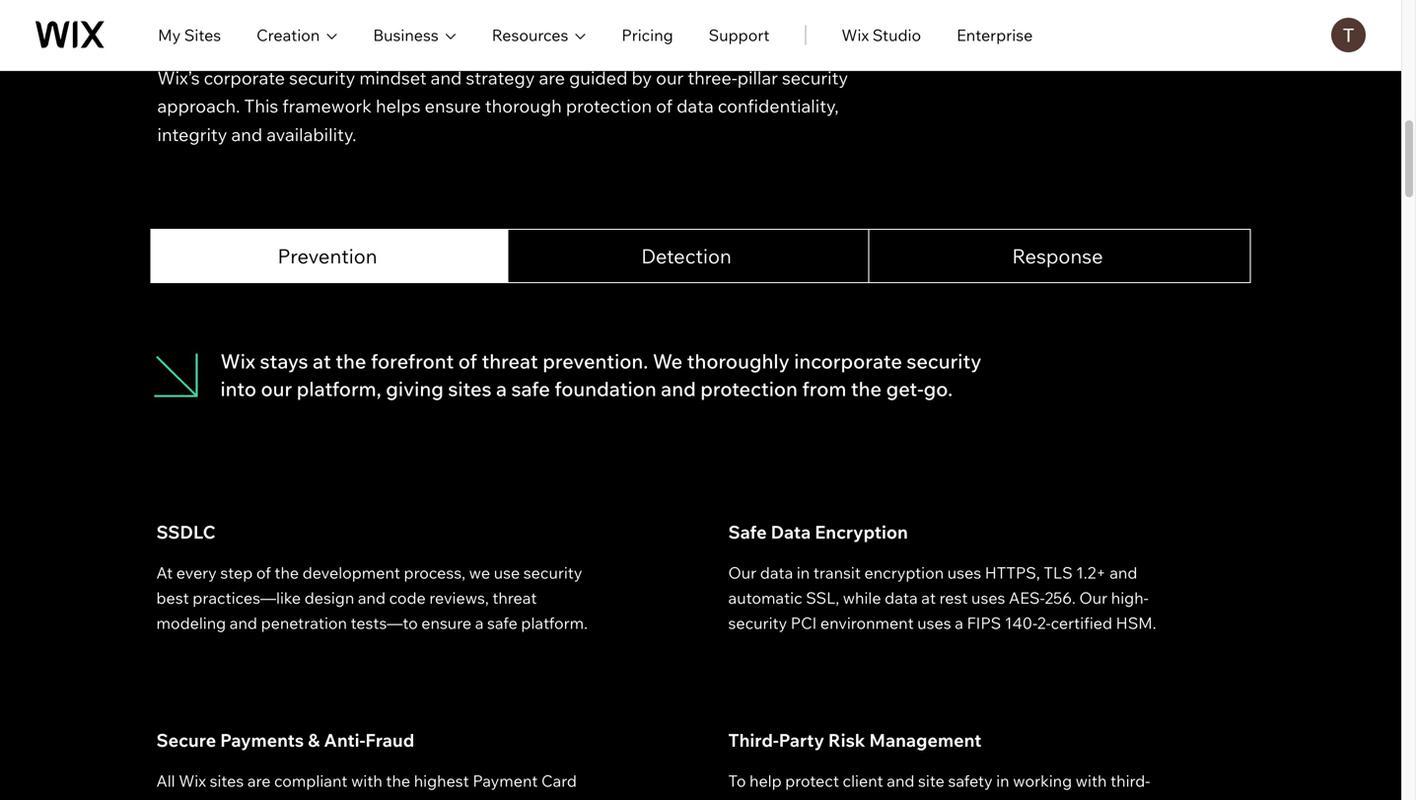 Task type: vqa. For each thing, say whether or not it's contained in the screenshot.
PROTECTION in the Wix's corporate security mindset and strategy are guided by our three-pillar security approach. This framework helps ensure thorough protection of data confidentiality, integrity and availability.
yes



Task type: locate. For each thing, give the bounding box(es) containing it.
0 vertical spatial in
[[797, 563, 810, 582]]

2 horizontal spatial of
[[656, 95, 673, 117]]

0 vertical spatial safe
[[512, 376, 550, 401]]

data right the 'safe'
[[771, 521, 811, 543]]

1 vertical spatial our
[[261, 376, 292, 401]]

security up go.
[[907, 349, 982, 373]]

security right use
[[524, 563, 583, 582]]

and inside wix stays at the forefront of threat prevention. we thoroughly incorporate security into our platform, giving sites a safe foundation and protection from the get-go.
[[661, 376, 696, 401]]

a right giving at left
[[496, 376, 507, 401]]

0 horizontal spatial with
[[351, 771, 383, 791]]

and up operates
[[887, 771, 915, 791]]

protect
[[786, 771, 840, 791]]

wix's
[[157, 67, 200, 89]]

a down site
[[939, 796, 947, 800]]

a inside our data in transit encryption uses https, tls 1.2+ and automatic ssl, while data at rest uses aes-256. our high- security pci environment uses a fips 140-2-certified hsm.
[[955, 613, 964, 633]]

risk
[[829, 729, 866, 751]]

1 vertical spatial threat
[[493, 588, 537, 608]]

forefront
[[371, 349, 454, 373]]

by
[[632, 67, 652, 89], [423, 796, 442, 800]]

this
[[244, 95, 278, 117]]

security up confidentiality,
[[782, 67, 849, 89]]

1 horizontal spatial with
[[1076, 771, 1108, 791]]

wix up industry
[[179, 771, 206, 791]]

0 horizontal spatial are
[[247, 771, 271, 791]]

a inside at every step of the development process, we use security best practices—like design and code reviews, threat modeling and penetration tests—to ensure a safe platform.
[[475, 613, 484, 633]]

wix up "into" at the left of the page
[[221, 349, 256, 373]]

0 vertical spatial are
[[539, 67, 565, 89]]

in up tprm
[[997, 771, 1010, 791]]

thorough
[[485, 95, 562, 117]]

0 horizontal spatial by
[[423, 796, 442, 800]]

we
[[653, 349, 683, 373]]

helps
[[376, 95, 421, 117]]

sites inside all wix sites are compliant with the highest payment card industry data standards, supported by anti-fraud protection
[[210, 771, 244, 791]]

uses
[[948, 563, 982, 582], [972, 588, 1006, 608], [918, 613, 952, 633]]

and up "high-"
[[1110, 563, 1138, 582]]

at up platform,
[[313, 349, 331, 373]]

1 vertical spatial uses
[[972, 588, 1006, 608]]

wix inside to help protect client and site safety in working with third- party services, wix operates a strict tprm program t
[[839, 796, 866, 800]]

by down highest
[[423, 796, 442, 800]]

0 horizontal spatial in
[[797, 563, 810, 582]]

card
[[542, 771, 577, 791]]

are down "payments"
[[247, 771, 271, 791]]

creation button
[[257, 23, 338, 47]]

0 horizontal spatial at
[[313, 349, 331, 373]]

development
[[303, 563, 401, 582]]

with
[[351, 771, 383, 791], [1076, 771, 1108, 791]]

party
[[729, 796, 768, 800]]

encryption
[[815, 521, 909, 543]]

data down encryption
[[885, 588, 918, 608]]

1 vertical spatial data
[[221, 796, 256, 800]]

1 vertical spatial in
[[997, 771, 1010, 791]]

are up 'thorough'
[[539, 67, 565, 89]]

security inside our data in transit encryption uses https, tls 1.2+ and automatic ssl, while data at rest uses aes-256. our high- security pci environment uses a fips 140-2-certified hsm.
[[729, 613, 788, 633]]

2 vertical spatial of
[[256, 563, 271, 582]]

1 vertical spatial ensure
[[422, 613, 472, 633]]

1 horizontal spatial are
[[539, 67, 565, 89]]

0 horizontal spatial our
[[729, 563, 757, 582]]

0 vertical spatial data
[[677, 95, 714, 117]]

step
[[220, 563, 253, 582]]

fraud
[[478, 796, 517, 800]]

of right step
[[256, 563, 271, 582]]

1 vertical spatial of
[[459, 349, 478, 373]]

and
[[431, 67, 462, 89], [231, 123, 263, 146], [661, 376, 696, 401], [1110, 563, 1138, 582], [358, 588, 386, 608], [230, 613, 257, 633], [887, 771, 915, 791]]

ensure down reviews,
[[422, 613, 472, 633]]

our
[[729, 563, 757, 582], [1080, 588, 1108, 608]]

the
[[336, 349, 367, 373], [851, 376, 882, 401], [275, 563, 299, 582], [386, 771, 411, 791]]

a down reviews,
[[475, 613, 484, 633]]

design
[[305, 588, 354, 608]]

data down three- on the top
[[677, 95, 714, 117]]

a inside wix stays at the forefront of threat prevention. we thoroughly incorporate security into our platform, giving sites a safe foundation and protection from the get-go.
[[496, 376, 507, 401]]

the up practices—like at the left of page
[[275, 563, 299, 582]]

data
[[677, 95, 714, 117], [760, 563, 794, 582], [885, 588, 918, 608]]

1 vertical spatial sites
[[210, 771, 244, 791]]

detection
[[642, 243, 732, 268]]

0 horizontal spatial our
[[261, 376, 292, 401]]

0 horizontal spatial of
[[256, 563, 271, 582]]

support
[[709, 25, 770, 45]]

0 vertical spatial protection
[[566, 95, 652, 117]]

uses up the rest in the right bottom of the page
[[948, 563, 982, 582]]

wix studio
[[842, 25, 922, 45]]

a left the 'fips' on the right bottom of the page
[[955, 613, 964, 633]]

in inside to help protect client and site safety in working with third- party services, wix operates a strict tprm program t
[[997, 771, 1010, 791]]

hsm.
[[1117, 613, 1157, 633]]

0 horizontal spatial data
[[221, 796, 256, 800]]

security down automatic
[[729, 613, 788, 633]]

0 horizontal spatial data
[[677, 95, 714, 117]]

data up automatic
[[760, 563, 794, 582]]

process,
[[404, 563, 466, 582]]

0 horizontal spatial protection
[[566, 95, 652, 117]]

profile image image
[[1332, 18, 1367, 52]]

0 vertical spatial threat
[[482, 349, 538, 373]]

pricing
[[622, 25, 674, 45]]

third-
[[729, 729, 779, 751]]

services,
[[771, 796, 835, 800]]

protection down guided
[[566, 95, 652, 117]]

with up program
[[1076, 771, 1108, 791]]

1 vertical spatial by
[[423, 796, 442, 800]]

protection inside wix's corporate security mindset and strategy are guided by our three-pillar security approach. this framework helps ensure thorough protection of data confidentiality, integrity and availability.
[[566, 95, 652, 117]]

anti-
[[324, 729, 365, 751]]

2 vertical spatial uses
[[918, 613, 952, 633]]

1 vertical spatial at
[[922, 588, 936, 608]]

by inside all wix sites are compliant with the highest payment card industry data standards, supported by anti-fraud protection
[[423, 796, 442, 800]]

with inside all wix sites are compliant with the highest payment card industry data standards, supported by anti-fraud protection
[[351, 771, 383, 791]]

1 vertical spatial our
[[1080, 588, 1108, 608]]

industry
[[156, 796, 218, 800]]

1 horizontal spatial in
[[997, 771, 1010, 791]]

1 horizontal spatial at
[[922, 588, 936, 608]]

1 horizontal spatial sites
[[448, 376, 492, 401]]

1 vertical spatial safe
[[487, 613, 518, 633]]

wix down client
[[839, 796, 866, 800]]

our
[[656, 67, 684, 89], [261, 376, 292, 401]]

and down practices—like at the left of page
[[230, 613, 257, 633]]

ensure inside wix's corporate security mindset and strategy are guided by our three-pillar security approach. this framework helps ensure thorough protection of data confidentiality, integrity and availability.
[[425, 95, 481, 117]]

to help protect client and site safety in working with third- party services, wix operates a strict tprm program t
[[729, 771, 1151, 800]]

our inside wix stays at the forefront of threat prevention. we thoroughly incorporate security into our platform, giving sites a safe foundation and protection from the get-go.
[[261, 376, 292, 401]]

protection
[[566, 95, 652, 117], [701, 376, 798, 401]]

my sites
[[158, 25, 221, 45]]

threat left the "prevention."
[[482, 349, 538, 373]]

response button
[[869, 229, 1252, 283]]

in
[[797, 563, 810, 582], [997, 771, 1010, 791]]

a inside to help protect client and site safety in working with third- party services, wix operates a strict tprm program t
[[939, 796, 947, 800]]

approach.
[[157, 95, 240, 117]]

0 vertical spatial ensure
[[425, 95, 481, 117]]

client
[[843, 771, 884, 791]]

0 horizontal spatial sites
[[210, 771, 244, 791]]

safe down reviews,
[[487, 613, 518, 633]]

0 vertical spatial data
[[771, 521, 811, 543]]

to
[[729, 771, 746, 791]]

wix inside wix stays at the forefront of threat prevention. we thoroughly incorporate security into our platform, giving sites a safe foundation and protection from the get-go.
[[221, 349, 256, 373]]

our down 1.2+
[[1080, 588, 1108, 608]]

of right forefront
[[459, 349, 478, 373]]

ensure right helps
[[425, 95, 481, 117]]

data right industry
[[221, 796, 256, 800]]

sites up industry
[[210, 771, 244, 791]]

and down "we"
[[661, 376, 696, 401]]

protection down thoroughly
[[701, 376, 798, 401]]

get-
[[887, 376, 924, 401]]

1 horizontal spatial of
[[459, 349, 478, 373]]

uses down the rest in the right bottom of the page
[[918, 613, 952, 633]]

response
[[1013, 243, 1104, 268]]

our left three- on the top
[[656, 67, 684, 89]]

1 horizontal spatial data
[[771, 521, 811, 543]]

1 horizontal spatial data
[[760, 563, 794, 582]]

threat inside wix stays at the forefront of threat prevention. we thoroughly incorporate security into our platform, giving sites a safe foundation and protection from the get-go.
[[482, 349, 538, 373]]

1 horizontal spatial protection
[[701, 376, 798, 401]]

enterprise
[[957, 25, 1033, 45]]

our up automatic
[[729, 563, 757, 582]]

at inside wix stays at the forefront of threat prevention. we thoroughly incorporate security into our platform, giving sites a safe foundation and protection from the get-go.
[[313, 349, 331, 373]]

in up ssl,
[[797, 563, 810, 582]]

0 vertical spatial of
[[656, 95, 673, 117]]

by down pricing link
[[632, 67, 652, 89]]

1 horizontal spatial our
[[656, 67, 684, 89]]

with up supported
[[351, 771, 383, 791]]

0 vertical spatial uses
[[948, 563, 982, 582]]

a
[[496, 376, 507, 401], [475, 613, 484, 633], [955, 613, 964, 633], [939, 796, 947, 800]]

encryption
[[865, 563, 944, 582]]

sites right giving at left
[[448, 376, 492, 401]]

0 vertical spatial our
[[656, 67, 684, 89]]

the inside all wix sites are compliant with the highest payment card industry data standards, supported by anti-fraud protection
[[386, 771, 411, 791]]

1 vertical spatial protection
[[701, 376, 798, 401]]

0 vertical spatial sites
[[448, 376, 492, 401]]

ssdlc
[[156, 521, 216, 543]]

three-
[[688, 67, 738, 89]]

safe down the "prevention."
[[512, 376, 550, 401]]

2 horizontal spatial data
[[885, 588, 918, 608]]

at left the rest in the right bottom of the page
[[922, 588, 936, 608]]

0 vertical spatial at
[[313, 349, 331, 373]]

of down pricing
[[656, 95, 673, 117]]

2 with from the left
[[1076, 771, 1108, 791]]

our down the stays
[[261, 376, 292, 401]]

1.2+
[[1077, 563, 1107, 582]]

2 vertical spatial data
[[885, 588, 918, 608]]

threat down use
[[493, 588, 537, 608]]

uses up the 'fips' on the right bottom of the page
[[972, 588, 1006, 608]]

security
[[289, 67, 355, 89], [782, 67, 849, 89], [907, 349, 982, 373], [524, 563, 583, 582], [729, 613, 788, 633]]

modeling
[[156, 613, 226, 633]]

go.
[[924, 376, 953, 401]]

sites
[[448, 376, 492, 401], [210, 771, 244, 791]]

are
[[539, 67, 565, 89], [247, 771, 271, 791]]

0 vertical spatial by
[[632, 67, 652, 89]]

high-
[[1112, 588, 1149, 608]]

into
[[221, 376, 257, 401]]

1 horizontal spatial by
[[632, 67, 652, 89]]

supported
[[343, 796, 420, 800]]

management
[[870, 729, 982, 751]]

1 vertical spatial are
[[247, 771, 271, 791]]

every
[[176, 563, 217, 582]]

the up supported
[[386, 771, 411, 791]]

data inside all wix sites are compliant with the highest payment card industry data standards, supported by anti-fraud protection
[[221, 796, 256, 800]]

1 with from the left
[[351, 771, 383, 791]]



Task type: describe. For each thing, give the bounding box(es) containing it.
thoroughly
[[687, 349, 790, 373]]

at every step of the development process, we use security best practices—like design and code reviews, threat modeling and penetration tests—to ensure a safe platform.
[[156, 563, 588, 633]]

are inside wix's corporate security mindset and strategy are guided by our three-pillar security approach. this framework helps ensure thorough protection of data confidentiality, integrity and availability.
[[539, 67, 565, 89]]

platform,
[[297, 376, 382, 401]]

the inside at every step of the development process, we use security best practices—like design and code reviews, threat modeling and penetration tests—to ensure a safe platform.
[[275, 563, 299, 582]]

anti-
[[445, 796, 478, 800]]

integrity
[[157, 123, 227, 146]]

practices—like
[[193, 588, 301, 608]]

wix inside all wix sites are compliant with the highest payment card industry data standards, supported by anti-fraud protection
[[179, 771, 206, 791]]

in inside our data in transit encryption uses https, tls 1.2+ and automatic ssl, while data at rest uses aes-256. our high- security pci environment uses a fips 140-2-certified hsm.
[[797, 563, 810, 582]]

transit
[[814, 563, 861, 582]]

pillar
[[738, 67, 778, 89]]

with inside to help protect client and site safety in working with third- party services, wix operates a strict tprm program t
[[1076, 771, 1108, 791]]

confidentiality,
[[718, 95, 839, 117]]

wix studio link
[[842, 23, 922, 47]]

1 horizontal spatial our
[[1080, 588, 1108, 608]]

and up tests—to on the bottom of the page
[[358, 588, 386, 608]]

pci
[[791, 613, 817, 633]]

environment
[[821, 613, 914, 633]]

giving
[[386, 376, 444, 401]]

aes-
[[1009, 588, 1045, 608]]

compliant
[[274, 771, 348, 791]]

security inside at every step of the development process, we use security best practices—like design and code reviews, threat modeling and penetration tests—to ensure a safe platform.
[[524, 563, 583, 582]]

safe data encryption
[[729, 521, 909, 543]]

safe inside at every step of the development process, we use security best practices—like design and code reviews, threat modeling and penetration tests—to ensure a safe platform.
[[487, 613, 518, 633]]

creation
[[257, 25, 320, 45]]

best
[[156, 588, 189, 608]]

business
[[373, 25, 439, 45]]

from
[[803, 376, 847, 401]]

third-
[[1111, 771, 1151, 791]]

and down this
[[231, 123, 263, 146]]

by inside wix's corporate security mindset and strategy are guided by our three-pillar security approach. this framework helps ensure thorough protection of data confidentiality, integrity and availability.
[[632, 67, 652, 89]]

secure
[[156, 729, 216, 751]]

https,
[[985, 563, 1041, 582]]

strict
[[951, 796, 989, 800]]

at inside our data in transit encryption uses https, tls 1.2+ and automatic ssl, while data at rest uses aes-256. our high- security pci environment uses a fips 140-2-certified hsm.
[[922, 588, 936, 608]]

secure payments & anti-fraud
[[156, 729, 415, 751]]

all wix sites are compliant with the highest payment card industry data standards, supported by anti-fraud protection
[[156, 771, 601, 800]]

detection button
[[508, 229, 870, 283]]

0 vertical spatial our
[[729, 563, 757, 582]]

pricing link
[[622, 23, 674, 47]]

security inside wix stays at the forefront of threat prevention. we thoroughly incorporate security into our platform, giving sites a safe foundation and protection from the get-go.
[[907, 349, 982, 373]]

are inside all wix sites are compliant with the highest payment card industry data standards, supported by anti-fraud protection
[[247, 771, 271, 791]]

standards,
[[260, 796, 339, 800]]

corporate
[[204, 67, 285, 89]]

wix left studio at the right of the page
[[842, 25, 869, 45]]

security up framework
[[289, 67, 355, 89]]

the up platform,
[[336, 349, 367, 373]]

platform.
[[521, 613, 588, 633]]

payment
[[473, 771, 538, 791]]

protection inside wix stays at the forefront of threat prevention. we thoroughly incorporate security into our platform, giving sites a safe foundation and protection from the get-go.
[[701, 376, 798, 401]]

wix's corporate security mindset and strategy are guided by our three-pillar security approach. this framework helps ensure thorough protection of data confidentiality, integrity and availability.
[[157, 67, 849, 146]]

strategy
[[466, 67, 535, 89]]

certified
[[1051, 613, 1113, 633]]

of inside wix stays at the forefront of threat prevention. we thoroughly incorporate security into our platform, giving sites a safe foundation and protection from the get-go.
[[459, 349, 478, 373]]

256.
[[1045, 588, 1076, 608]]

ssl,
[[806, 588, 840, 608]]

sites inside wix stays at the forefront of threat prevention. we thoroughly incorporate security into our platform, giving sites a safe foundation and protection from the get-go.
[[448, 376, 492, 401]]

at
[[156, 563, 173, 582]]

rest
[[940, 588, 968, 608]]

studio
[[873, 25, 922, 45]]

ensure inside at every step of the development process, we use security best practices—like design and code reviews, threat modeling and penetration tests—to ensure a safe platform.
[[422, 613, 472, 633]]

safety
[[949, 771, 993, 791]]

prevention.
[[543, 349, 649, 373]]

code
[[389, 588, 426, 608]]

payments
[[220, 729, 304, 751]]

&
[[308, 729, 320, 751]]

resources
[[492, 25, 569, 45]]

140-
[[1005, 613, 1038, 633]]

all
[[156, 771, 175, 791]]

of inside at every step of the development process, we use security best practices—like design and code reviews, threat modeling and penetration tests—to ensure a safe platform.
[[256, 563, 271, 582]]

highest
[[414, 771, 469, 791]]

stays
[[260, 349, 308, 373]]

my sites link
[[158, 23, 221, 47]]

working
[[1013, 771, 1073, 791]]

guided
[[569, 67, 628, 89]]

threat inside at every step of the development process, we use security best practices—like design and code reviews, threat modeling and penetration tests—to ensure a safe platform.
[[493, 588, 537, 608]]

of inside wix's corporate security mindset and strategy are guided by our three-pillar security approach. this framework helps ensure thorough protection of data confidentiality, integrity and availability.
[[656, 95, 673, 117]]

data inside wix's corporate security mindset and strategy are guided by our three-pillar security approach. this framework helps ensure thorough protection of data confidentiality, integrity and availability.
[[677, 95, 714, 117]]

use
[[494, 563, 520, 582]]

penetration
[[261, 613, 347, 633]]

resources button
[[492, 23, 586, 47]]

and inside our data in transit encryption uses https, tls 1.2+ and automatic ssl, while data at rest uses aes-256. our high- security pci environment uses a fips 140-2-certified hsm.
[[1110, 563, 1138, 582]]

while
[[843, 588, 882, 608]]

safe inside wix stays at the forefront of threat prevention. we thoroughly incorporate security into our platform, giving sites a safe foundation and protection from the get-go.
[[512, 376, 550, 401]]

and inside to help protect client and site safety in working with third- party services, wix operates a strict tprm program t
[[887, 771, 915, 791]]

tls
[[1044, 563, 1073, 582]]

wix stays at the forefront of threat prevention. we thoroughly incorporate security into our platform, giving sites a safe foundation and protection from the get-go.
[[221, 349, 982, 401]]

and down business dropdown button
[[431, 67, 462, 89]]

the down incorporate
[[851, 376, 882, 401]]

enterprise link
[[957, 23, 1033, 47]]

program
[[1041, 796, 1105, 800]]

sites
[[184, 25, 221, 45]]

automatic
[[729, 588, 803, 608]]

mindset
[[359, 67, 427, 89]]

our inside wix's corporate security mindset and strategy are guided by our three-pillar security approach. this framework helps ensure thorough protection of data confidentiality, integrity and availability.
[[656, 67, 684, 89]]

operates
[[870, 796, 935, 800]]

2-
[[1038, 613, 1051, 633]]

reviews,
[[430, 588, 489, 608]]

1 vertical spatial data
[[760, 563, 794, 582]]

our data in transit encryption uses https, tls 1.2+ and automatic ssl, while data at rest uses aes-256. our high- security pci environment uses a fips 140-2-certified hsm.
[[729, 563, 1157, 633]]

help
[[750, 771, 782, 791]]

incorporate
[[794, 349, 903, 373]]

site
[[919, 771, 945, 791]]

my
[[158, 25, 181, 45]]

party
[[779, 729, 825, 751]]

fips
[[967, 613, 1002, 633]]



